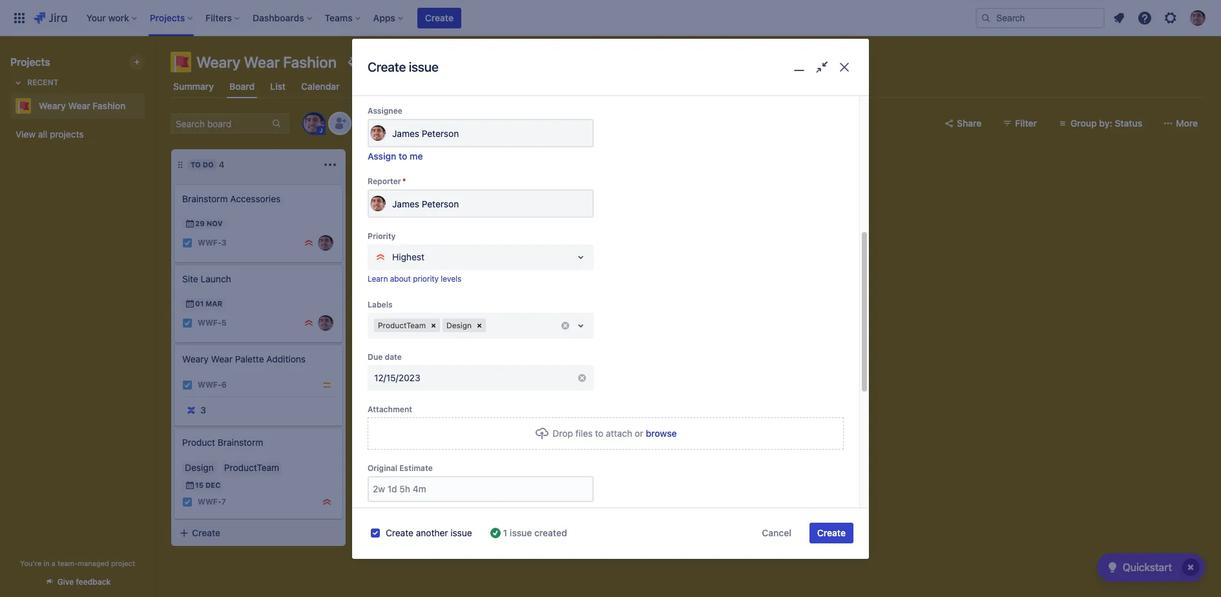 Task type: vqa. For each thing, say whether or not it's contained in the screenshot.
the bottom Weary Wear Fashion
yes



Task type: describe. For each thing, give the bounding box(es) containing it.
29 february 2024 image
[[367, 255, 377, 265]]

weary up board
[[196, 53, 241, 71]]

12/15/2023
[[374, 372, 421, 383]]

estimate
[[380, 506, 411, 516]]

in progress 2
[[373, 159, 433, 170]]

james peterson image for wwf-1
[[500, 271, 516, 287]]

29 february 2024 image
[[367, 255, 377, 265]]

wwf-2 link
[[380, 372, 409, 383]]

Search field
[[976, 7, 1105, 28]]

will
[[566, 506, 577, 516]]

wwf- for 5
[[198, 318, 221, 328]]

date
[[385, 352, 402, 362]]

timeline link
[[353, 75, 394, 98]]

3w.
[[487, 559, 500, 569]]

task image for wwf-6
[[182, 380, 193, 390]]

peterson for the middle james peterson image
[[422, 198, 459, 209]]

wear up 6
[[211, 354, 233, 365]]

wwf-7
[[198, 497, 226, 507]]

brainstorm accessories
[[182, 193, 281, 204]]

team-
[[58, 559, 78, 567]]

created
[[535, 527, 567, 538]]

weary wear palette additions
[[182, 354, 306, 365]]

forms link
[[404, 75, 436, 98]]

upload image
[[535, 426, 550, 441]]

0 horizontal spatial 2
[[404, 373, 409, 382]]

wwf-6
[[198, 380, 227, 390]]

site
[[465, 193, 480, 204]]

15
[[195, 481, 204, 489]]

remains
[[481, 506, 510, 516]]

quickstart button
[[1097, 553, 1206, 582]]

james peterson image for wwf-2
[[500, 370, 516, 385]]

can
[[472, 546, 486, 556]]

29 for 29 nov
[[195, 219, 205, 228]]

2 james peterson from the top
[[392, 198, 459, 209]]

projects
[[10, 56, 50, 68]]

2 vertical spatial james peterson image
[[318, 235, 334, 251]]

mar
[[206, 299, 222, 308]]

wwf-5
[[198, 318, 226, 328]]

another
[[416, 527, 448, 538]]

minutes
[[406, 546, 435, 556]]

reporter *
[[368, 177, 406, 186]]

0 vertical spatial of
[[413, 506, 420, 516]]

forms
[[407, 81, 434, 92]]

1 vertical spatial to
[[595, 428, 604, 439]]

create down estimate
[[386, 527, 414, 538]]

1 ' from the left
[[443, 533, 445, 542]]

30
[[377, 354, 387, 362]]

board
[[229, 81, 255, 92]]

levels
[[441, 274, 462, 284]]

design the weary wear site
[[365, 193, 480, 204]]

product listing design silos
[[365, 310, 481, 321]]

1 james from the top
[[392, 128, 419, 139]]

all
[[38, 129, 47, 140]]

cancel
[[762, 527, 792, 538]]

29 for 29 feb
[[377, 255, 387, 264]]

nov for 30 nov
[[389, 354, 405, 362]]

dismiss quickstart image
[[1181, 557, 1202, 578]]

highest image for brainstorm accessories
[[304, 238, 314, 248]]

is
[[434, 533, 440, 542]]

5h
[[421, 559, 430, 569]]

view all projects
[[16, 129, 84, 140]]

wear left site
[[441, 193, 462, 204]]

due date
[[368, 352, 402, 362]]

4
[[219, 159, 225, 170]]

feb
[[389, 255, 403, 264]]

james peterson image for wwf-5
[[318, 315, 334, 331]]

weary wear fashion link
[[10, 93, 140, 119]]

task image for wwf-3
[[182, 238, 193, 248]]

reporter
[[368, 177, 401, 186]]

7
[[221, 497, 226, 507]]

30 nov
[[377, 354, 405, 362]]

discard & close image
[[835, 58, 854, 77]]

assignee
[[368, 106, 403, 116]]

2 james from the top
[[392, 198, 419, 209]]

30m,
[[432, 559, 451, 569]]

peterson for the topmost james peterson image
[[422, 128, 459, 139]]

timeline
[[355, 81, 391, 92]]

to inside button
[[399, 151, 407, 162]]

recent
[[27, 78, 59, 87]]

wear up list
[[244, 53, 280, 71]]

calendar
[[301, 81, 340, 92]]

project
[[111, 559, 135, 567]]

0 horizontal spatial this
[[419, 533, 432, 542]]

0 vertical spatial brainstorm
[[182, 193, 228, 204]]

you're in a team-managed project
[[20, 559, 135, 567]]

original estimate
[[368, 463, 433, 473]]

1 vertical spatial brainstorm
[[218, 437, 263, 448]]

search image
[[981, 13, 991, 23]]

to do 4
[[191, 159, 225, 170]]

29 feb
[[377, 255, 403, 264]]

issue up forms
[[409, 60, 439, 75]]

give feedback
[[57, 577, 111, 587]]

2 horizontal spatial create button
[[810, 523, 854, 544]]

estimate
[[400, 463, 433, 473]]

you're
[[20, 559, 42, 567]]

highest
[[392, 252, 425, 263]]

listing
[[400, 310, 428, 321]]

original
[[368, 463, 398, 473]]

task image for wwf-7
[[182, 497, 193, 507]]

labels
[[368, 300, 393, 310]]

check image
[[1105, 560, 1121, 575]]

me
[[410, 151, 423, 162]]

or
[[635, 428, 644, 439]]

1 horizontal spatial this
[[529, 506, 543, 516]]

quickstart
[[1123, 562, 1172, 573]]

learn
[[368, 274, 388, 284]]

*w
[[447, 533, 457, 542]]

highest image for site launch
[[304, 318, 314, 328]]

1 horizontal spatial fashion
[[283, 53, 337, 71]]

issue inside an estimate of how much work remains until this issue will be resolved. the format of this is ' *w *d *h *m ' (representing weeks, days, hours and minutes - where * can be any number). examples: 4d, 5h 30m, 60m and 3w.
[[545, 506, 563, 516]]

create down wwf-7 link on the bottom
[[192, 527, 220, 538]]

give feedback button
[[37, 571, 118, 593]]

wwf-1 link
[[380, 274, 408, 285]]

-
[[437, 546, 440, 556]]

create up 'timeline'
[[368, 60, 406, 75]]

5
[[221, 318, 226, 328]]

1 issue created link
[[503, 527, 567, 540]]

create right cancel
[[818, 527, 846, 538]]

files
[[576, 428, 593, 439]]

create issue dialog
[[352, 39, 869, 571]]

0 vertical spatial 1
[[404, 274, 408, 284]]

1 james peterson from the top
[[392, 128, 459, 139]]



Task type: locate. For each thing, give the bounding box(es) containing it.
Original Estimate text field
[[369, 478, 593, 501]]

0 horizontal spatial nov
[[207, 219, 223, 228]]

summary
[[173, 81, 214, 92]]

0 horizontal spatial fashion
[[93, 100, 126, 111]]

29 left feb
[[377, 255, 387, 264]]

this right until
[[529, 506, 543, 516]]

1 horizontal spatial 29
[[377, 255, 387, 264]]

hours
[[368, 546, 388, 556]]

tab list
[[163, 75, 1214, 98]]

james
[[392, 128, 419, 139], [392, 198, 419, 209]]

wwf-3 link
[[198, 237, 227, 249]]

of up minutes
[[410, 533, 417, 542]]

1 horizontal spatial 2
[[428, 159, 433, 170]]

to left me
[[399, 151, 407, 162]]

product for product listing design silos
[[365, 310, 398, 321]]

issue left will
[[545, 506, 563, 516]]

attachment
[[368, 405, 412, 414]]

weary
[[196, 53, 241, 71], [39, 100, 66, 111], [412, 193, 438, 204], [182, 354, 209, 365]]

' right *m
[[492, 533, 494, 542]]

1 issue created
[[503, 527, 567, 538]]

nov right 30
[[389, 354, 405, 362]]

open image
[[573, 250, 589, 265], [573, 318, 589, 333]]

weary right the
[[412, 193, 438, 204]]

task image down 29 november 2023 image
[[182, 238, 193, 248]]

wwf- down weary wear palette additions
[[198, 380, 221, 390]]

wwf- for 3
[[198, 238, 221, 248]]

29 november 2023 image
[[185, 218, 195, 229]]

create button up create issue
[[417, 7, 461, 28]]

30 november 2023 image
[[367, 353, 377, 363], [367, 353, 377, 363]]

task image down 29 february 2024 image
[[365, 274, 375, 284]]

1 vertical spatial of
[[410, 533, 417, 542]]

browse button
[[646, 427, 677, 440]]

1 horizontal spatial and
[[472, 559, 485, 569]]

0 horizontal spatial product
[[182, 437, 215, 448]]

silos
[[461, 310, 481, 321]]

james up me
[[392, 128, 419, 139]]

create button down 7
[[171, 522, 346, 545]]

0 vertical spatial peterson
[[422, 128, 459, 139]]

1 vertical spatial 1
[[503, 527, 508, 538]]

highest image right levels
[[486, 274, 496, 284]]

1 horizontal spatial nov
[[389, 354, 405, 362]]

create inside primary element
[[425, 12, 454, 23]]

exit full screen image
[[813, 58, 831, 77]]

1 vertical spatial task image
[[182, 318, 193, 328]]

accessories
[[230, 193, 281, 204]]

01 march 2024 image
[[185, 299, 195, 309], [185, 299, 195, 309]]

product
[[365, 310, 398, 321], [182, 437, 215, 448]]

of
[[413, 506, 420, 516], [410, 533, 417, 542]]

learn about priority levels link
[[368, 274, 462, 284]]

weary wear fashion
[[196, 53, 337, 71], [39, 100, 126, 111]]

view
[[16, 129, 36, 140]]

list
[[270, 81, 286, 92]]

1 vertical spatial this
[[419, 533, 432, 542]]

much
[[439, 506, 459, 516]]

progress
[[383, 160, 423, 169]]

0 vertical spatial this
[[529, 506, 543, 516]]

and down can
[[472, 559, 485, 569]]

create up create issue
[[425, 12, 454, 23]]

peterson
[[422, 128, 459, 139], [422, 198, 459, 209]]

1 inside create issue dialog
[[503, 527, 508, 538]]

peterson left site
[[422, 198, 459, 209]]

29
[[195, 219, 205, 228], [377, 255, 387, 264]]

1 open image from the top
[[573, 250, 589, 265]]

jira image
[[34, 10, 67, 26], [34, 10, 67, 26]]

medium image
[[322, 380, 332, 390]]

1 highest image from the top
[[304, 238, 314, 248]]

highest image left an
[[322, 497, 332, 507]]

task image for design the weary wear site
[[365, 274, 375, 284]]

1 vertical spatial nov
[[389, 354, 405, 362]]

highest image
[[486, 274, 496, 284], [322, 497, 332, 507]]

0 vertical spatial open image
[[573, 250, 589, 265]]

0 vertical spatial be
[[579, 506, 589, 516]]

the
[[396, 193, 409, 204]]

drop files to attach or browse
[[553, 428, 677, 439]]

1 vertical spatial task image
[[182, 380, 193, 390]]

0 vertical spatial to
[[399, 151, 407, 162]]

drop
[[553, 428, 573, 439]]

1 vertical spatial 29
[[377, 255, 387, 264]]

task image down due
[[365, 372, 375, 383]]

0 horizontal spatial 29
[[195, 219, 205, 228]]

0 horizontal spatial weary wear fashion
[[39, 100, 126, 111]]

15 dec
[[195, 481, 221, 489]]

1 horizontal spatial *
[[467, 546, 470, 556]]

highest image
[[304, 238, 314, 248], [304, 318, 314, 328]]

wwf- for 2
[[380, 373, 404, 382]]

1 horizontal spatial '
[[492, 533, 494, 542]]

01
[[195, 299, 204, 308]]

2 highest image from the top
[[304, 318, 314, 328]]

wwf-2
[[380, 373, 409, 382]]

1 horizontal spatial product
[[365, 310, 398, 321]]

cancel button
[[755, 523, 799, 544]]

1 horizontal spatial to
[[595, 428, 604, 439]]

1 task image from the top
[[182, 238, 193, 248]]

design for design
[[447, 321, 472, 331]]

weary wear fashion up view all projects link
[[39, 100, 126, 111]]

*
[[403, 177, 406, 186], [467, 546, 470, 556]]

0 vertical spatial 29
[[195, 219, 205, 228]]

1 horizontal spatial highest image
[[486, 274, 496, 284]]

3
[[221, 238, 227, 248]]

0 vertical spatial *
[[403, 177, 406, 186]]

Search board text field
[[172, 114, 270, 132]]

the
[[368, 533, 382, 542]]

wwf- for 1
[[380, 274, 404, 284]]

1 vertical spatial and
[[472, 559, 485, 569]]

4d,
[[407, 559, 419, 569]]

wwf- down 01 mar
[[198, 318, 221, 328]]

be right will
[[579, 506, 589, 516]]

29 up wwf-3
[[195, 219, 205, 228]]

wwf- down 15 dec on the bottom left
[[198, 497, 221, 507]]

weary down recent
[[39, 100, 66, 111]]

fashion up view all projects link
[[93, 100, 126, 111]]

0 vertical spatial fashion
[[283, 53, 337, 71]]

wwf- for 7
[[198, 497, 221, 507]]

feedback
[[76, 577, 111, 587]]

' right "is"
[[443, 533, 445, 542]]

priority
[[413, 274, 439, 284]]

* inside an estimate of how much work remains until this issue will be resolved. the format of this is ' *w *d *h *m ' (representing weeks, days, hours and minutes - where * can be any number). examples: 4d, 5h 30m, 60m and 3w.
[[467, 546, 470, 556]]

1 vertical spatial peterson
[[422, 198, 459, 209]]

1 peterson from the top
[[422, 128, 459, 139]]

collapse recent projects image
[[10, 75, 26, 90]]

tab list containing board
[[163, 75, 1214, 98]]

1 vertical spatial *
[[467, 546, 470, 556]]

be left any
[[488, 546, 497, 556]]

weary up wwf-6
[[182, 354, 209, 365]]

3 task image from the top
[[182, 497, 193, 507]]

1 vertical spatial product
[[182, 437, 215, 448]]

15 december 2023 image
[[185, 480, 195, 491], [185, 480, 195, 491]]

wwf- down 29 feb
[[380, 274, 404, 284]]

clear image
[[429, 320, 439, 331]]

site
[[182, 273, 198, 284]]

0 vertical spatial product
[[365, 310, 398, 321]]

examples:
[[368, 559, 405, 569]]

1 vertical spatial james peterson
[[392, 198, 459, 209]]

2 open image from the top
[[573, 318, 589, 333]]

james peterson down reporter *
[[392, 198, 459, 209]]

launch
[[201, 273, 231, 284]]

0 vertical spatial weary wear fashion
[[196, 53, 337, 71]]

task image for product listing design silos
[[365, 372, 375, 383]]

learn about priority levels
[[368, 274, 462, 284]]

1 horizontal spatial create button
[[417, 7, 461, 28]]

view all projects link
[[10, 123, 145, 146]]

6
[[221, 380, 227, 390]]

fashion up the calendar
[[283, 53, 337, 71]]

task image left wwf-5 link
[[182, 318, 193, 328]]

james peterson image down reporter
[[370, 196, 386, 212]]

number).
[[514, 546, 547, 556]]

create button right cancel button
[[810, 523, 854, 544]]

wear
[[244, 53, 280, 71], [68, 100, 90, 111], [441, 193, 462, 204], [211, 354, 233, 365]]

0 vertical spatial james
[[392, 128, 419, 139]]

0 horizontal spatial create button
[[171, 522, 346, 545]]

1 horizontal spatial 1
[[503, 527, 508, 538]]

an estimate of how much work remains until this issue will be resolved. the format of this is ' *w *d *h *m ' (representing weeks, days, hours and minutes - where * can be any number). examples: 4d, 5h 30m, 60m and 3w.
[[368, 506, 596, 569]]

60m
[[453, 559, 470, 569]]

create
[[425, 12, 454, 23], [368, 60, 406, 75], [192, 527, 220, 538], [386, 527, 414, 538], [818, 527, 846, 538]]

of left 'how'
[[413, 506, 420, 516]]

format
[[384, 533, 408, 542]]

1 vertical spatial fashion
[[93, 100, 126, 111]]

1 vertical spatial james peterson image
[[370, 196, 386, 212]]

1 vertical spatial weary wear fashion
[[39, 100, 126, 111]]

due
[[368, 352, 383, 362]]

productteam
[[378, 321, 426, 331]]

add people image
[[332, 116, 348, 131]]

james peterson image
[[370, 126, 386, 141], [370, 196, 386, 212], [318, 235, 334, 251]]

issue up number).
[[510, 527, 532, 538]]

1 horizontal spatial be
[[579, 506, 589, 516]]

create banner
[[0, 0, 1222, 36]]

1 vertical spatial james
[[392, 198, 419, 209]]

design down reporter
[[365, 193, 393, 204]]

2 vertical spatial task image
[[182, 497, 193, 507]]

1 vertical spatial be
[[488, 546, 497, 556]]

design inside 'scrollable content' "region"
[[447, 321, 472, 331]]

1 vertical spatial highest image
[[304, 318, 314, 328]]

brainstorm up dec
[[218, 437, 263, 448]]

* down in progress 2
[[403, 177, 406, 186]]

wear up view all projects link
[[68, 100, 90, 111]]

nov for 29 nov
[[207, 219, 223, 228]]

product for product brainstorm
[[182, 437, 215, 448]]

task image left wwf-7 link on the bottom
[[182, 497, 193, 507]]

design left the "silos"
[[430, 310, 459, 321]]

0 horizontal spatial '
[[443, 533, 445, 542]]

2 right me
[[428, 159, 433, 170]]

0 vertical spatial nov
[[207, 219, 223, 228]]

wwf- down the 29 nov
[[198, 238, 221, 248]]

0 vertical spatial and
[[390, 546, 404, 556]]

0 vertical spatial james peterson
[[392, 128, 459, 139]]

primary element
[[8, 0, 976, 36]]

james peterson image up assign
[[370, 126, 386, 141]]

in
[[373, 160, 381, 169]]

calendar link
[[299, 75, 342, 98]]

nov up wwf-3
[[207, 219, 223, 228]]

create another issue
[[386, 527, 472, 538]]

0 vertical spatial james peterson image
[[370, 126, 386, 141]]

in
[[44, 559, 50, 567]]

design down the "silos"
[[447, 321, 472, 331]]

wwf- down 30 nov
[[380, 373, 404, 382]]

2 task image from the top
[[182, 380, 193, 390]]

and down format
[[390, 546, 404, 556]]

list link
[[268, 75, 288, 98]]

wwf-1
[[380, 274, 408, 284]]

*d
[[459, 533, 467, 542]]

29 november 2023 image
[[185, 218, 195, 229]]

task image left wwf-6 link
[[182, 380, 193, 390]]

priority
[[368, 232, 396, 241]]

clear image
[[474, 320, 485, 331]]

design for design the weary wear site
[[365, 193, 393, 204]]

create button inside primary element
[[417, 7, 461, 28]]

0 horizontal spatial highest image
[[322, 497, 332, 507]]

0 horizontal spatial to
[[399, 151, 407, 162]]

task image
[[182, 238, 193, 248], [182, 380, 193, 390], [182, 497, 193, 507]]

1 vertical spatial 2
[[404, 373, 409, 382]]

james peterson image
[[304, 113, 324, 134], [500, 271, 516, 287], [318, 315, 334, 331], [500, 370, 516, 385]]

1 horizontal spatial weary wear fashion
[[196, 53, 337, 71]]

peterson up me
[[422, 128, 459, 139]]

clear image
[[577, 373, 588, 383]]

about
[[390, 274, 411, 284]]

this left "is"
[[419, 533, 432, 542]]

task image
[[365, 274, 375, 284], [182, 318, 193, 328], [365, 372, 375, 383]]

and
[[390, 546, 404, 556], [472, 559, 485, 569]]

minimize image
[[790, 58, 809, 77]]

1 vertical spatial open image
[[573, 318, 589, 333]]

create issue
[[368, 60, 439, 75]]

summary link
[[171, 75, 216, 98]]

james peterson image left priority
[[318, 235, 334, 251]]

* left can
[[467, 546, 470, 556]]

to
[[399, 151, 407, 162], [595, 428, 604, 439]]

0 horizontal spatial *
[[403, 177, 406, 186]]

1 vertical spatial highest image
[[322, 497, 332, 507]]

0 horizontal spatial and
[[390, 546, 404, 556]]

brainstorm
[[182, 193, 228, 204], [218, 437, 263, 448]]

scrollable content region
[[352, 95, 869, 571]]

product up 15
[[182, 437, 215, 448]]

brainstorm up the 29 nov
[[182, 193, 228, 204]]

2 down 30 nov
[[404, 373, 409, 382]]

managed
[[78, 559, 109, 567]]

0 vertical spatial highest image
[[304, 238, 314, 248]]

0 vertical spatial 2
[[428, 159, 433, 170]]

2 ' from the left
[[492, 533, 494, 542]]

Labels text field
[[489, 319, 491, 332]]

attach
[[606, 428, 633, 439]]

2 vertical spatial task image
[[365, 372, 375, 383]]

to right files
[[595, 428, 604, 439]]

2 peterson from the top
[[422, 198, 459, 209]]

wwf-
[[198, 238, 221, 248], [380, 274, 404, 284], [198, 318, 221, 328], [380, 373, 404, 382], [198, 380, 221, 390], [198, 497, 221, 507]]

james peterson up me
[[392, 128, 459, 139]]

*m
[[479, 533, 490, 542]]

resolved.
[[368, 519, 401, 529]]

issue up where
[[451, 527, 472, 538]]

weary wear fashion up list
[[196, 53, 337, 71]]

assign
[[368, 151, 396, 162]]

be
[[579, 506, 589, 516], [488, 546, 497, 556]]

0 horizontal spatial be
[[488, 546, 497, 556]]

0 vertical spatial task image
[[365, 274, 375, 284]]

this
[[529, 506, 543, 516], [419, 533, 432, 542]]

0 vertical spatial task image
[[182, 238, 193, 248]]

palette
[[235, 354, 264, 365]]

product down "labels"
[[365, 310, 398, 321]]

0 horizontal spatial 1
[[404, 274, 408, 284]]

0 vertical spatial highest image
[[486, 274, 496, 284]]

james down reporter *
[[392, 198, 419, 209]]

wwf- for 6
[[198, 380, 221, 390]]

clear image
[[560, 320, 571, 331]]



